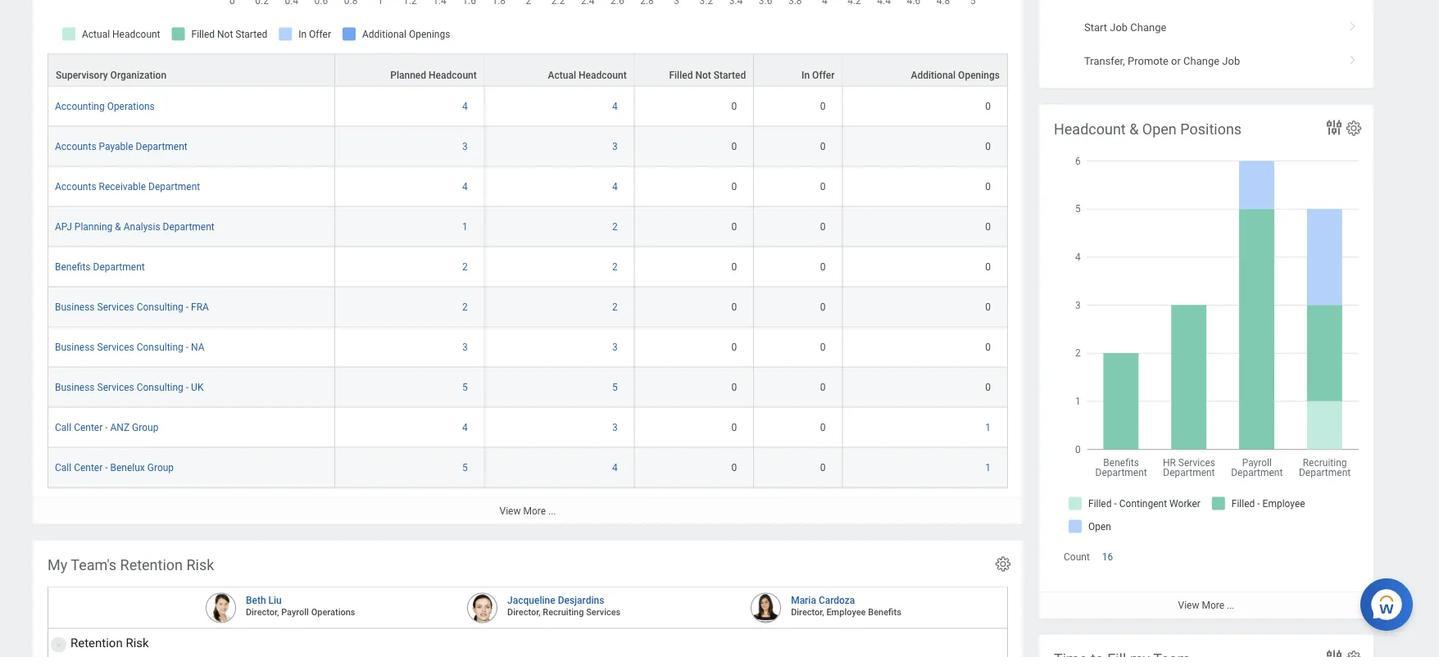 Task type: describe. For each thing, give the bounding box(es) containing it.
fra
[[191, 301, 209, 313]]

benefits department link
[[55, 258, 145, 273]]

business services consulting - na link
[[55, 338, 205, 353]]

headcount & open positions element
[[1039, 104, 1373, 619]]

2 button for business services consulting - fra
[[612, 300, 620, 314]]

3 for accounts payable department
[[612, 141, 618, 152]]

2 for benefits department
[[612, 261, 618, 273]]

retention risk
[[70, 636, 149, 650]]

5 button for 4
[[462, 461, 470, 474]]

3 button for accounts payable department
[[612, 140, 620, 153]]

headcount & open positions
[[1054, 120, 1242, 138]]

actual headcount
[[548, 69, 627, 81]]

group for call center - anz group
[[132, 422, 158, 433]]

apj
[[55, 221, 72, 232]]

business for business services consulting - uk
[[55, 382, 95, 393]]

1 vertical spatial retention
[[70, 636, 123, 650]]

row containing business services consulting - na
[[48, 327, 1008, 368]]

0 vertical spatial risk
[[186, 556, 214, 574]]

1 for 3
[[985, 422, 991, 433]]

benelux
[[110, 462, 145, 473]]

my team's retention risk
[[48, 556, 214, 574]]

department up the business services consulting - fra link
[[93, 261, 145, 273]]

list containing start job change
[[1039, 0, 1373, 78]]

maria
[[791, 595, 816, 606]]

team's
[[71, 556, 116, 574]]

na
[[191, 341, 205, 353]]

row containing accounts payable department
[[48, 127, 1008, 167]]

operations inside my team's retention risk element
[[311, 607, 355, 617]]

call center - benelux group link
[[55, 459, 174, 473]]

5 for 5
[[462, 382, 468, 393]]

0 vertical spatial change
[[1130, 21, 1166, 33]]

benefits inside my team's retention risk element
[[868, 607, 901, 617]]

headcount inside headcount & open positions element
[[1054, 120, 1126, 138]]

or
[[1171, 55, 1181, 67]]

services for business services consulting - fra
[[97, 301, 134, 313]]

liu
[[268, 595, 282, 606]]

accounts payable department link
[[55, 137, 187, 152]]

payroll
[[281, 607, 309, 617]]

& inside row
[[115, 221, 121, 232]]

start job change link
[[1039, 10, 1373, 44]]

benefits inside the "headcount plan to pipeline" element
[[55, 261, 91, 273]]

5 button for 5
[[462, 381, 470, 394]]

view more ... for the bottom view more ... "link"
[[1178, 600, 1235, 611]]

row containing supervisory organization
[[48, 54, 1008, 87]]

desjardins
[[558, 595, 604, 606]]

configure my team's retention risk image
[[994, 555, 1012, 573]]

accounting
[[55, 100, 105, 112]]

more inside the "headcount plan to pipeline" element
[[523, 505, 546, 517]]

... for view more ... "link" to the left
[[548, 505, 556, 517]]

3 button for business services consulting - na
[[612, 341, 620, 354]]

call center - anz group link
[[55, 418, 158, 433]]

consulting for uk
[[137, 382, 183, 393]]

1 vertical spatial view more ... link
[[1039, 591, 1373, 619]]

count
[[1064, 551, 1090, 563]]

started
[[714, 69, 746, 81]]

start
[[1084, 21, 1107, 33]]

call for call center - benelux group
[[55, 462, 71, 473]]

call center - anz group
[[55, 422, 158, 433]]

business services consulting - uk
[[55, 382, 204, 393]]

row containing accounting operations
[[48, 87, 1008, 127]]

business for business services consulting - na
[[55, 341, 95, 353]]

business services consulting - fra link
[[55, 298, 209, 313]]

0 vertical spatial &
[[1129, 120, 1139, 138]]

my
[[48, 556, 67, 574]]

- for uk
[[186, 382, 189, 393]]

not
[[695, 69, 711, 81]]

director, for maria
[[791, 607, 824, 617]]

5 for 4
[[462, 462, 468, 473]]

center for benelux
[[74, 462, 103, 473]]

accounts receivable department link
[[55, 178, 200, 192]]

filled not started button
[[635, 55, 753, 86]]

recruiting
[[543, 607, 584, 617]]

positions
[[1180, 120, 1242, 138]]

1 vertical spatial risk
[[126, 636, 149, 650]]

additional openings button
[[843, 55, 1007, 86]]

in offer
[[802, 69, 835, 81]]

anz
[[110, 422, 130, 433]]

beth liu
[[246, 595, 282, 606]]

openings
[[958, 69, 1000, 81]]

filled not started
[[669, 69, 746, 81]]

in
[[802, 69, 810, 81]]

in offer button
[[754, 55, 842, 86]]

beth liu link
[[246, 591, 282, 606]]

collapse image
[[52, 636, 61, 655]]

3 for call center - anz group
[[612, 422, 618, 433]]

accounting operations
[[55, 100, 155, 112]]

uk
[[191, 382, 204, 393]]

configure time to fill my team image
[[1345, 649, 1363, 657]]

row containing business services consulting - fra
[[48, 287, 1008, 327]]

employee
[[826, 607, 866, 617]]

business for business services consulting - fra
[[55, 301, 95, 313]]

accounting operations link
[[55, 97, 155, 112]]

configure and view chart data image for configure headcount & open positions icon at the top
[[1324, 118, 1344, 137]]

department right analysis at the left of page
[[163, 221, 214, 232]]

accounts receivable department
[[55, 181, 200, 192]]

call for call center - anz group
[[55, 422, 71, 433]]

actual headcount button
[[485, 55, 634, 86]]

organization
[[110, 69, 166, 81]]

accounts for accounts payable department
[[55, 141, 96, 152]]

call center - benelux group
[[55, 462, 174, 473]]

offer
[[812, 69, 835, 81]]

transfer, promote or change job link
[[1039, 44, 1373, 78]]

services for business services consulting - uk
[[97, 382, 134, 393]]

business services consulting - na
[[55, 341, 205, 353]]



Task type: locate. For each thing, give the bounding box(es) containing it.
1 horizontal spatial job
[[1222, 55, 1240, 67]]

director, down jacqueline
[[507, 607, 541, 617]]

retention right collapse icon
[[70, 636, 123, 650]]

2 button for apj planning & analysis department
[[612, 220, 620, 233]]

consulting
[[137, 301, 183, 313], [137, 341, 183, 353], [137, 382, 183, 393]]

6 row from the top
[[48, 247, 1008, 287]]

0 horizontal spatial operations
[[107, 100, 155, 112]]

business inside "business services consulting - uk" link
[[55, 382, 95, 393]]

additional openings
[[911, 69, 1000, 81]]

list
[[1039, 0, 1373, 78]]

row
[[48, 54, 1008, 87], [48, 87, 1008, 127], [48, 127, 1008, 167], [48, 167, 1008, 207], [48, 207, 1008, 247], [48, 247, 1008, 287], [48, 287, 1008, 327], [48, 327, 1008, 368], [48, 368, 1008, 408], [48, 408, 1008, 448], [48, 448, 1008, 488]]

job
[[1110, 21, 1128, 33], [1222, 55, 1240, 67]]

1 horizontal spatial risk
[[186, 556, 214, 574]]

2 call from the top
[[55, 462, 71, 473]]

headcount right actual on the top left
[[579, 69, 627, 81]]

& left analysis at the left of page
[[115, 221, 121, 232]]

0 vertical spatial configure and view chart data image
[[1324, 118, 1344, 137]]

business
[[55, 301, 95, 313], [55, 341, 95, 353], [55, 382, 95, 393]]

promote
[[1128, 55, 1168, 67]]

3
[[462, 141, 468, 152], [612, 141, 618, 152], [462, 341, 468, 353], [612, 341, 618, 353], [612, 422, 618, 433]]

business down benefits department
[[55, 301, 95, 313]]

0 horizontal spatial more
[[523, 505, 546, 517]]

2 business from the top
[[55, 341, 95, 353]]

configure and view chart data image left configure headcount & open positions icon at the top
[[1324, 118, 1344, 137]]

view more ... inside the "headcount plan to pipeline" element
[[499, 505, 556, 517]]

1 accounts from the top
[[55, 141, 96, 152]]

1 horizontal spatial view more ... link
[[1039, 591, 1373, 619]]

0
[[731, 100, 737, 112], [820, 100, 826, 112], [985, 100, 991, 112], [731, 141, 737, 152], [820, 141, 826, 152], [985, 141, 991, 152], [731, 181, 737, 192], [820, 181, 826, 192], [985, 181, 991, 192], [731, 221, 737, 232], [820, 221, 826, 232], [985, 221, 991, 232], [731, 261, 737, 273], [820, 261, 826, 273], [985, 261, 991, 273], [731, 301, 737, 313], [820, 301, 826, 313], [985, 301, 991, 313], [731, 341, 737, 353], [820, 341, 826, 353], [985, 341, 991, 353], [731, 382, 737, 393], [820, 382, 826, 393], [985, 382, 991, 393], [731, 422, 737, 433], [820, 422, 826, 433], [731, 462, 737, 473], [820, 462, 826, 473]]

services up "business services consulting - uk" link on the left of the page
[[97, 341, 134, 353]]

-
[[186, 301, 189, 313], [186, 341, 189, 353], [186, 382, 189, 393], [105, 422, 108, 433], [105, 462, 108, 473]]

- left benelux
[[105, 462, 108, 473]]

3 button for call center - anz group
[[612, 421, 620, 434]]

2 vertical spatial 1 button
[[985, 461, 993, 474]]

change
[[1130, 21, 1166, 33], [1183, 55, 1220, 67]]

- for na
[[186, 341, 189, 353]]

job inside start job change link
[[1110, 21, 1128, 33]]

apj planning & analysis department
[[55, 221, 214, 232]]

row containing benefits department
[[48, 247, 1008, 287]]

business services consulting - uk link
[[55, 378, 204, 393]]

1 vertical spatial operations
[[311, 607, 355, 617]]

1 vertical spatial 1 button
[[985, 421, 993, 434]]

business inside business services consulting - na link
[[55, 341, 95, 353]]

more inside headcount & open positions element
[[1202, 600, 1224, 611]]

row containing apj planning & analysis department
[[48, 207, 1008, 247]]

2 horizontal spatial headcount
[[1054, 120, 1126, 138]]

1 director, from the left
[[246, 607, 279, 617]]

payable
[[99, 141, 133, 152]]

change right "or"
[[1183, 55, 1220, 67]]

open
[[1142, 120, 1177, 138]]

chevron right image inside transfer, promote or change job link
[[1342, 49, 1364, 66]]

center left benelux
[[74, 462, 103, 473]]

benefits
[[55, 261, 91, 273], [868, 607, 901, 617]]

16 button
[[1102, 550, 1116, 564]]

operations right payroll
[[311, 607, 355, 617]]

call inside "link"
[[55, 462, 71, 473]]

1 horizontal spatial operations
[[311, 607, 355, 617]]

0 vertical spatial ...
[[548, 505, 556, 517]]

headcount inside planned headcount popup button
[[429, 69, 477, 81]]

1 button
[[462, 220, 470, 233], [985, 421, 993, 434], [985, 461, 993, 474]]

row containing accounts receivable department
[[48, 167, 1008, 207]]

1 vertical spatial accounts
[[55, 181, 96, 192]]

job down start job change link
[[1222, 55, 1240, 67]]

... inside the "headcount plan to pipeline" element
[[548, 505, 556, 517]]

group for call center - benelux group
[[147, 462, 174, 473]]

0 horizontal spatial view
[[499, 505, 521, 517]]

0 vertical spatial 1 button
[[462, 220, 470, 233]]

consulting left uk
[[137, 382, 183, 393]]

... for the bottom view more ... "link"
[[1227, 600, 1235, 611]]

receivable
[[99, 181, 146, 192]]

5
[[462, 382, 468, 393], [612, 382, 618, 393], [462, 462, 468, 473]]

0 vertical spatial job
[[1110, 21, 1128, 33]]

consulting left fra
[[137, 301, 183, 313]]

2 horizontal spatial director,
[[791, 607, 824, 617]]

1 vertical spatial more
[[1202, 600, 1224, 611]]

configure and view chart data image inside headcount & open positions element
[[1324, 118, 1344, 137]]

1 horizontal spatial ...
[[1227, 600, 1235, 611]]

director, for jacqueline
[[507, 607, 541, 617]]

accounts for accounts receivable department
[[55, 181, 96, 192]]

director, employee benefits
[[791, 607, 901, 617]]

3 row from the top
[[48, 127, 1008, 167]]

director, payroll operations
[[246, 607, 355, 617]]

0 horizontal spatial view more ... link
[[33, 497, 1023, 524]]

group
[[132, 422, 158, 433], [147, 462, 174, 473]]

2 row from the top
[[48, 87, 1008, 127]]

view more ... inside headcount & open positions element
[[1178, 600, 1235, 611]]

0 horizontal spatial ...
[[548, 505, 556, 517]]

0 vertical spatial more
[[523, 505, 546, 517]]

director,
[[246, 607, 279, 617], [507, 607, 541, 617], [791, 607, 824, 617]]

0 vertical spatial consulting
[[137, 301, 183, 313]]

transfer, promote or change job
[[1084, 55, 1240, 67]]

2 director, from the left
[[507, 607, 541, 617]]

group right benelux
[[147, 462, 174, 473]]

0 horizontal spatial director,
[[246, 607, 279, 617]]

planned headcount button
[[335, 55, 484, 86]]

services for business services consulting - na
[[97, 341, 134, 353]]

11 row from the top
[[48, 448, 1008, 488]]

1 vertical spatial change
[[1183, 55, 1220, 67]]

0 vertical spatial center
[[74, 422, 103, 433]]

retention right team's
[[120, 556, 183, 574]]

1 horizontal spatial more
[[1202, 600, 1224, 611]]

jacqueline desjardins link
[[507, 591, 604, 606]]

supervisory organization button
[[48, 55, 334, 86]]

0 horizontal spatial change
[[1130, 21, 1166, 33]]

1 button for 4
[[985, 461, 993, 474]]

planned headcount
[[390, 69, 477, 81]]

group right anz
[[132, 422, 158, 433]]

center inside "call center - anz group" link
[[74, 422, 103, 433]]

2 configure and view chart data image from the top
[[1324, 648, 1344, 657]]

- left anz
[[105, 422, 108, 433]]

director, for beth
[[246, 607, 279, 617]]

cardoza
[[819, 595, 855, 606]]

4 row from the top
[[48, 167, 1008, 207]]

1 vertical spatial view
[[1178, 600, 1199, 611]]

2 center from the top
[[74, 462, 103, 473]]

business up "call center - anz group" link at the bottom
[[55, 382, 95, 393]]

1 horizontal spatial view
[[1178, 600, 1199, 611]]

view for the bottom view more ... "link"
[[1178, 600, 1199, 611]]

risk
[[186, 556, 214, 574], [126, 636, 149, 650]]

1 vertical spatial 1
[[985, 422, 991, 433]]

0 vertical spatial operations
[[107, 100, 155, 112]]

view inside headcount & open positions element
[[1178, 600, 1199, 611]]

& left open
[[1129, 120, 1139, 138]]

0 horizontal spatial view more ...
[[499, 505, 556, 517]]

configure and view chart data image left configure time to fill my team 'icon'
[[1324, 648, 1344, 657]]

3 for business services consulting - na
[[612, 341, 618, 353]]

accounts
[[55, 141, 96, 152], [55, 181, 96, 192]]

1 chevron right image from the top
[[1342, 15, 1364, 32]]

chevron right image inside start job change link
[[1342, 15, 1364, 32]]

call left anz
[[55, 422, 71, 433]]

view
[[499, 505, 521, 517], [1178, 600, 1199, 611]]

services inside my team's retention risk element
[[586, 607, 621, 617]]

2 chevron right image from the top
[[1342, 49, 1364, 66]]

view more ... for view more ... "link" to the left
[[499, 505, 556, 517]]

retention
[[120, 556, 183, 574], [70, 636, 123, 650]]

benefits down apj
[[55, 261, 91, 273]]

apj planning & analysis department link
[[55, 218, 214, 232]]

additional
[[911, 69, 956, 81]]

configure and view chart data image
[[1324, 118, 1344, 137], [1324, 648, 1344, 657]]

- left fra
[[186, 301, 189, 313]]

view more ... link
[[33, 497, 1023, 524], [1039, 591, 1373, 619]]

2 vertical spatial 1
[[985, 462, 991, 473]]

planned
[[390, 69, 426, 81]]

center left anz
[[74, 422, 103, 433]]

- for fra
[[186, 301, 189, 313]]

8 row from the top
[[48, 327, 1008, 368]]

maria cardoza link
[[791, 591, 855, 606]]

1 vertical spatial chevron right image
[[1342, 49, 1364, 66]]

supervisory
[[56, 69, 108, 81]]

1 vertical spatial business
[[55, 341, 95, 353]]

start job change
[[1084, 21, 1166, 33]]

0 horizontal spatial &
[[115, 221, 121, 232]]

1 vertical spatial view more ...
[[1178, 600, 1235, 611]]

department up analysis at the left of page
[[148, 181, 200, 192]]

view for view more ... "link" to the left
[[499, 505, 521, 517]]

actual
[[548, 69, 576, 81]]

7 row from the top
[[48, 287, 1008, 327]]

1 horizontal spatial view more ...
[[1178, 600, 1235, 611]]

view inside the "headcount plan to pipeline" element
[[499, 505, 521, 517]]

business inside the business services consulting - fra link
[[55, 301, 95, 313]]

1 vertical spatial call
[[55, 462, 71, 473]]

9 row from the top
[[48, 368, 1008, 408]]

1 consulting from the top
[[137, 301, 183, 313]]

1 vertical spatial center
[[74, 462, 103, 473]]

2 consulting from the top
[[137, 341, 183, 353]]

1 horizontal spatial &
[[1129, 120, 1139, 138]]

headcount for actual headcount
[[579, 69, 627, 81]]

2 vertical spatial consulting
[[137, 382, 183, 393]]

2 button for benefits department
[[612, 260, 620, 273]]

0 vertical spatial view
[[499, 505, 521, 517]]

1 call from the top
[[55, 422, 71, 433]]

5 button
[[462, 381, 470, 394], [612, 381, 620, 394], [462, 461, 470, 474]]

configure and view chart data image for configure time to fill my team 'icon'
[[1324, 648, 1344, 657]]

job inside transfer, promote or change job link
[[1222, 55, 1240, 67]]

filled
[[669, 69, 693, 81]]

1 vertical spatial group
[[147, 462, 174, 473]]

group inside "link"
[[147, 462, 174, 473]]

services up "call center - anz group" link at the bottom
[[97, 382, 134, 393]]

chevron right image
[[1342, 15, 1364, 32], [1342, 49, 1364, 66]]

view more ...
[[499, 505, 556, 517], [1178, 600, 1235, 611]]

2 vertical spatial business
[[55, 382, 95, 393]]

0 vertical spatial 1
[[462, 221, 468, 232]]

0 horizontal spatial job
[[1110, 21, 1128, 33]]

services up business services consulting - na link
[[97, 301, 134, 313]]

services down the desjardins at bottom
[[586, 607, 621, 617]]

director, down "beth liu"
[[246, 607, 279, 617]]

jacqueline
[[507, 595, 555, 606]]

1 vertical spatial benefits
[[868, 607, 901, 617]]

change up promote
[[1130, 21, 1166, 33]]

1 for 4
[[985, 462, 991, 473]]

1 horizontal spatial benefits
[[868, 607, 901, 617]]

0 horizontal spatial risk
[[126, 636, 149, 650]]

2
[[612, 221, 618, 232], [462, 261, 468, 273], [612, 261, 618, 273], [462, 301, 468, 313], [612, 301, 618, 313]]

1 row from the top
[[48, 54, 1008, 87]]

director, down maria at the bottom right of the page
[[791, 607, 824, 617]]

accounts down accounting
[[55, 141, 96, 152]]

1 horizontal spatial headcount
[[579, 69, 627, 81]]

headcount right planned
[[429, 69, 477, 81]]

supervisory organization
[[56, 69, 166, 81]]

headcount inside actual headcount popup button
[[579, 69, 627, 81]]

accounts up apj
[[55, 181, 96, 192]]

jacqueline desjardins
[[507, 595, 604, 606]]

row containing business services consulting - uk
[[48, 368, 1008, 408]]

headcount plan to pipeline element
[[33, 0, 1023, 524]]

0 vertical spatial view more ...
[[499, 505, 556, 517]]

- inside "link"
[[105, 462, 108, 473]]

0 vertical spatial benefits
[[55, 261, 91, 273]]

3 director, from the left
[[791, 607, 824, 617]]

- left uk
[[186, 382, 189, 393]]

headcount for planned headcount
[[429, 69, 477, 81]]

0 vertical spatial group
[[132, 422, 158, 433]]

consulting for fra
[[137, 301, 183, 313]]

2 button
[[612, 220, 620, 233], [462, 260, 470, 273], [612, 260, 620, 273], [462, 300, 470, 314], [612, 300, 620, 314]]

0 vertical spatial view more ... link
[[33, 497, 1023, 524]]

chevron right image for start job change
[[1342, 15, 1364, 32]]

3 button
[[462, 140, 470, 153], [612, 140, 620, 153], [462, 341, 470, 354], [612, 341, 620, 354], [612, 421, 620, 434]]

consulting for na
[[137, 341, 183, 353]]

10 row from the top
[[48, 408, 1008, 448]]

job right start
[[1110, 21, 1128, 33]]

headcount down transfer,
[[1054, 120, 1126, 138]]

transfer,
[[1084, 55, 1125, 67]]

my team's retention risk element
[[33, 540, 1023, 657]]

1 center from the top
[[74, 422, 103, 433]]

1 vertical spatial &
[[115, 221, 121, 232]]

1 vertical spatial ...
[[1227, 600, 1235, 611]]

0 vertical spatial call
[[55, 422, 71, 433]]

row containing call center - anz group
[[48, 408, 1008, 448]]

department right payable
[[136, 141, 187, 152]]

1 business from the top
[[55, 301, 95, 313]]

16
[[1102, 551, 1113, 563]]

0 vertical spatial business
[[55, 301, 95, 313]]

2 for business services consulting - fra
[[612, 301, 618, 313]]

call down call center - anz group at the left of the page
[[55, 462, 71, 473]]

0 horizontal spatial headcount
[[429, 69, 477, 81]]

1
[[462, 221, 468, 232], [985, 422, 991, 433], [985, 462, 991, 473]]

center for anz
[[74, 422, 103, 433]]

0 vertical spatial accounts
[[55, 141, 96, 152]]

benefits right employee at the right bottom of the page
[[868, 607, 901, 617]]

business up "business services consulting - uk" link on the left of the page
[[55, 341, 95, 353]]

1 horizontal spatial change
[[1183, 55, 1220, 67]]

operations down organization
[[107, 100, 155, 112]]

- left the na
[[186, 341, 189, 353]]

business services consulting - fra
[[55, 301, 209, 313]]

accounts payable department
[[55, 141, 187, 152]]

call
[[55, 422, 71, 433], [55, 462, 71, 473]]

1 horizontal spatial director,
[[507, 607, 541, 617]]

planning
[[74, 221, 113, 232]]

row containing call center - benelux group
[[48, 448, 1008, 488]]

analysis
[[124, 221, 160, 232]]

1 vertical spatial consulting
[[137, 341, 183, 353]]

4
[[462, 100, 468, 112], [612, 100, 618, 112], [462, 181, 468, 192], [612, 181, 618, 192], [462, 422, 468, 433], [612, 462, 618, 473]]

0 vertical spatial retention
[[120, 556, 183, 574]]

1 vertical spatial configure and view chart data image
[[1324, 648, 1344, 657]]

consulting left the na
[[137, 341, 183, 353]]

2 accounts from the top
[[55, 181, 96, 192]]

0 horizontal spatial benefits
[[55, 261, 91, 273]]

3 business from the top
[[55, 382, 95, 393]]

benefits department
[[55, 261, 145, 273]]

director, recruiting services
[[507, 607, 621, 617]]

operations inside row
[[107, 100, 155, 112]]

0 vertical spatial chevron right image
[[1342, 15, 1364, 32]]

services
[[97, 301, 134, 313], [97, 341, 134, 353], [97, 382, 134, 393], [586, 607, 621, 617]]

configure headcount & open positions image
[[1345, 119, 1363, 137]]

beth
[[246, 595, 266, 606]]

... inside headcount & open positions element
[[1227, 600, 1235, 611]]

3 consulting from the top
[[137, 382, 183, 393]]

4 button
[[462, 100, 470, 113], [612, 100, 620, 113], [462, 180, 470, 193], [612, 180, 620, 193], [462, 421, 470, 434], [612, 461, 620, 474]]

1 configure and view chart data image from the top
[[1324, 118, 1344, 137]]

1 button for 3
[[985, 421, 993, 434]]

2 for apj planning & analysis department
[[612, 221, 618, 232]]

maria cardoza
[[791, 595, 855, 606]]

5 row from the top
[[48, 207, 1008, 247]]

center inside call center - benelux group "link"
[[74, 462, 103, 473]]

chevron right image for transfer, promote or change job
[[1342, 49, 1364, 66]]

1 vertical spatial job
[[1222, 55, 1240, 67]]



Task type: vqa. For each thing, say whether or not it's contained in the screenshot.


